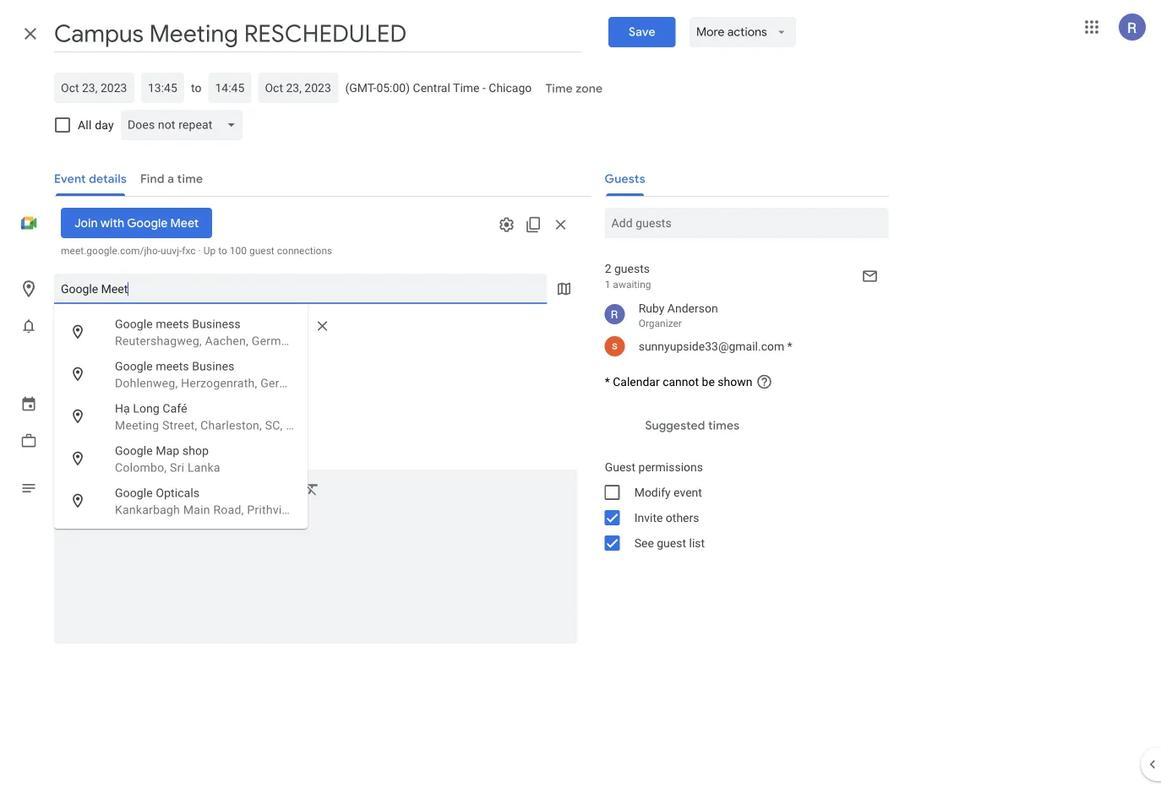 Task type: locate. For each thing, give the bounding box(es) containing it.
google inside google meets busines dohlenweg, herzogenrath, germany
[[115, 359, 153, 373]]

1 vertical spatial anderson
[[83, 397, 134, 411]]

times
[[708, 418, 740, 434]]

4 option from the top
[[54, 431, 308, 480]]

guest left list
[[657, 536, 686, 550]]

street,
[[162, 419, 197, 432]]

ruby inside ruby anderson organizer
[[639, 301, 665, 315]]

join with google meet link
[[61, 208, 212, 238]]

ruby
[[639, 301, 665, 315], [54, 397, 80, 411]]

group containing guest permissions
[[591, 455, 889, 556]]

meets
[[156, 317, 189, 331], [156, 359, 189, 373]]

ruby for ruby anderson organizer
[[639, 301, 665, 315]]

time inside button
[[545, 81, 573, 96]]

0 vertical spatial germany
[[252, 334, 300, 348]]

google for google map shop
[[115, 444, 153, 458]]

option containing google meets busines
[[54, 347, 309, 396]]

·
[[198, 245, 201, 257]]

germany inside google meets busines dohlenweg, herzogenrath, germany
[[260, 376, 309, 390]]

all day
[[78, 118, 114, 132]]

save button
[[609, 17, 676, 47]]

google opticals
[[115, 486, 200, 500]]

others
[[666, 511, 699, 525]]

see
[[634, 536, 654, 550]]

1 horizontal spatial time
[[545, 81, 573, 96]]

0 horizontal spatial time
[[453, 81, 480, 95]]

actions
[[727, 25, 767, 40]]

meeting
[[115, 419, 159, 432]]

time left "-"
[[453, 81, 480, 95]]

be
[[702, 375, 715, 389]]

3 option from the top
[[54, 389, 309, 438]]

option containing hạ long café
[[54, 389, 309, 438]]

1 horizontal spatial *
[[787, 339, 793, 353]]

ruby anderson organizer
[[639, 301, 718, 330]]

option
[[54, 304, 308, 353], [54, 347, 309, 396], [54, 389, 309, 438], [54, 431, 308, 480]]

guests invited to this event. tree
[[591, 297, 889, 360]]

usa
[[286, 419, 309, 432]]

group
[[591, 455, 889, 556]]

1 option from the top
[[54, 304, 308, 353]]

google inside google meets business reutershagweg, aachen, germany
[[115, 317, 153, 331]]

google opticals option
[[54, 473, 308, 522]]

google for google meets business
[[115, 317, 153, 331]]

germany
[[252, 334, 300, 348], [260, 376, 309, 390]]

time left zone
[[545, 81, 573, 96]]

2
[[605, 262, 611, 276]]

day
[[95, 118, 114, 132]]

1 vertical spatial to
[[218, 245, 227, 257]]

ruby up organizer
[[639, 301, 665, 315]]

germany inside google meets business reutershagweg, aachen, germany
[[252, 334, 300, 348]]

1 vertical spatial guest
[[657, 536, 686, 550]]

google down colombo,
[[115, 486, 153, 500]]

guest
[[249, 245, 274, 257], [657, 536, 686, 550]]

google up dohlenweg,
[[115, 359, 153, 373]]

1 vertical spatial *
[[605, 375, 610, 389]]

modify event
[[634, 486, 702, 499]]

1 vertical spatial germany
[[260, 376, 309, 390]]

2 meets from the top
[[156, 359, 189, 373]]

permissions
[[639, 460, 703, 474]]

30 minutes before element
[[54, 308, 336, 345]]

google right with
[[127, 216, 168, 231]]

guest inside group
[[657, 536, 686, 550]]

opticals
[[156, 486, 200, 500]]

0 vertical spatial meets
[[156, 317, 189, 331]]

1 horizontal spatial to
[[218, 245, 227, 257]]

meets up reutershagweg,
[[156, 317, 189, 331]]

meets inside google meets busines dohlenweg, herzogenrath, germany
[[156, 359, 189, 373]]

0 horizontal spatial *
[[605, 375, 610, 389]]

1 meets from the top
[[156, 317, 189, 331]]

connections
[[277, 245, 332, 257]]

0 horizontal spatial to
[[191, 81, 201, 95]]

0 horizontal spatial ruby
[[54, 397, 80, 411]]

germany right aachen,
[[252, 334, 300, 348]]

germany up sc,
[[260, 376, 309, 390]]

1 vertical spatial ruby
[[54, 397, 80, 411]]

google
[[127, 216, 168, 231], [115, 317, 153, 331], [115, 359, 153, 373], [115, 444, 153, 458], [115, 486, 153, 500]]

busines
[[192, 359, 234, 373]]

long
[[133, 402, 160, 416]]

suggested times button
[[639, 411, 747, 441]]

1 horizontal spatial anderson
[[668, 301, 718, 315]]

0 vertical spatial ruby
[[639, 301, 665, 315]]

0 vertical spatial anderson
[[668, 301, 718, 315]]

cannot
[[663, 375, 699, 389]]

100
[[230, 245, 247, 257]]

* calendar cannot be shown
[[605, 375, 753, 389]]

germany for dohlenweg, herzogenrath, germany
[[260, 376, 309, 390]]

map
[[156, 444, 179, 458]]

aachen,
[[205, 334, 249, 348]]

meets for busines
[[156, 359, 189, 373]]

*
[[787, 339, 793, 353], [605, 375, 610, 389]]

meets inside google meets business reutershagweg, aachen, germany
[[156, 317, 189, 331]]

anderson
[[668, 301, 718, 315], [83, 397, 134, 411]]

None field
[[121, 110, 250, 140]]

meet.google.com/jho-uuvj-fxc · up to 100 guest connections
[[61, 245, 332, 257]]

organizer
[[639, 318, 682, 330]]

(gmt-05:00) central time - chicago
[[345, 81, 532, 95]]

to
[[191, 81, 201, 95], [218, 245, 227, 257]]

0 horizontal spatial anderson
[[83, 397, 134, 411]]

shown
[[718, 375, 753, 389]]

with
[[100, 216, 124, 231]]

to left end time text box
[[191, 81, 201, 95]]

ruby down add
[[54, 397, 80, 411]]

more actions arrow_drop_down
[[696, 25, 789, 40]]

google inside join with google meet link
[[127, 216, 168, 231]]

formatting options toolbar
[[54, 470, 578, 511]]

café
[[163, 402, 187, 416]]

chicago
[[489, 81, 532, 95]]

see guest list
[[634, 536, 705, 550]]

list
[[689, 536, 705, 550]]

0 vertical spatial to
[[191, 81, 201, 95]]

anderson for ruby anderson organizer
[[668, 301, 718, 315]]

google meets business reutershagweg, aachen, germany
[[115, 317, 300, 348]]

google up reutershagweg,
[[115, 317, 153, 331]]

option containing google map shop
[[54, 431, 308, 480]]

add notification button
[[47, 345, 152, 385]]

zone
[[576, 81, 603, 96]]

option containing google meets business
[[54, 304, 308, 353]]

* left calendar in the right of the page
[[605, 375, 610, 389]]

sc,
[[265, 419, 283, 432]]

guest permissions
[[605, 460, 703, 474]]

1 horizontal spatial guest
[[657, 536, 686, 550]]

1 vertical spatial meets
[[156, 359, 189, 373]]

anderson up meeting
[[83, 397, 134, 411]]

google up colombo,
[[115, 444, 153, 458]]

1
[[605, 279, 611, 291]]

to right up
[[218, 245, 227, 257]]

meets down reutershagweg,
[[156, 359, 189, 373]]

anderson inside ruby anderson organizer
[[668, 301, 718, 315]]

sunnyupside33@gmail.com *
[[639, 339, 793, 353]]

time
[[453, 81, 480, 95], [545, 81, 573, 96]]

(gmt-
[[345, 81, 376, 95]]

guest right the 100
[[249, 245, 274, 257]]

2 option from the top
[[54, 347, 309, 396]]

sunnyupside33@gmail.com tree item
[[591, 333, 889, 360]]

time zone button
[[539, 74, 609, 104]]

save
[[629, 25, 656, 40]]

more
[[696, 25, 725, 40]]

google inside google map shop colombo, sri lanka
[[115, 444, 153, 458]]

charleston,
[[200, 419, 262, 432]]

shop
[[182, 444, 209, 458]]

0 vertical spatial *
[[787, 339, 793, 353]]

0 horizontal spatial guest
[[249, 245, 274, 257]]

05:00)
[[376, 81, 410, 95]]

Location text field
[[61, 274, 541, 304]]

anderson up organizer
[[668, 301, 718, 315]]

* down ruby anderson, organizer tree item
[[787, 339, 793, 353]]

1 horizontal spatial ruby
[[639, 301, 665, 315]]

0 vertical spatial guest
[[249, 245, 274, 257]]



Task type: vqa. For each thing, say whether or not it's contained in the screenshot.
17 ELEMENT
no



Task type: describe. For each thing, give the bounding box(es) containing it.
herzogenrath,
[[181, 376, 257, 390]]

ruby anderson, organizer tree item
[[591, 297, 889, 333]]

fxc
[[182, 245, 196, 257]]

central
[[413, 81, 450, 95]]

lanka
[[188, 461, 220, 475]]

invite
[[634, 511, 663, 525]]

bold image
[[106, 481, 123, 501]]

location list box
[[54, 304, 309, 529]]

-
[[483, 81, 486, 95]]

guest
[[605, 460, 636, 474]]

underline image
[[166, 481, 183, 501]]

time zone
[[545, 81, 603, 96]]

business
[[192, 317, 241, 331]]

google inside google opticals option
[[115, 486, 153, 500]]

google for google meets busines
[[115, 359, 153, 373]]

all
[[78, 118, 92, 132]]

hạ
[[115, 402, 130, 416]]

invite others
[[634, 511, 699, 525]]

hạ long café meeting street, charleston, sc, usa
[[115, 402, 309, 432]]

Title text field
[[54, 15, 582, 52]]

notification
[[80, 357, 145, 373]]

End date text field
[[265, 78, 332, 98]]

colombo,
[[115, 461, 167, 475]]

ruby anderson
[[54, 397, 134, 411]]

Description text field
[[54, 514, 578, 641]]

Start date text field
[[61, 78, 128, 98]]

sri
[[170, 461, 184, 475]]

2 guests 1 awaiting
[[605, 262, 651, 291]]

anderson for ruby anderson
[[83, 397, 134, 411]]

join
[[74, 216, 98, 231]]

italic image
[[136, 481, 153, 501]]

calendar
[[613, 375, 660, 389]]

End time text field
[[215, 78, 245, 98]]

google meets busines dohlenweg, herzogenrath, germany
[[115, 359, 309, 390]]

suggested
[[645, 418, 705, 434]]

awaiting
[[613, 279, 651, 291]]

germany for reutershagweg, aachen, germany
[[252, 334, 300, 348]]

add
[[54, 357, 77, 373]]

event
[[674, 486, 702, 499]]

remove formatting image
[[303, 481, 320, 501]]

up
[[203, 245, 216, 257]]

add notification
[[54, 357, 145, 373]]

google map shop colombo, sri lanka
[[115, 444, 220, 475]]

suggested times
[[645, 418, 740, 434]]

uuvj-
[[161, 245, 182, 257]]

Minutes in advance for notification number field
[[168, 311, 208, 341]]

guests
[[614, 262, 650, 276]]

modify
[[634, 486, 671, 499]]

meet
[[170, 216, 199, 231]]

dohlenweg,
[[115, 376, 178, 390]]

Start time text field
[[148, 78, 177, 98]]

sunnyupside33@gmail.com
[[639, 339, 784, 353]]

reutershagweg,
[[115, 334, 202, 348]]

ruby for ruby anderson
[[54, 397, 80, 411]]

meet.google.com/jho-
[[61, 245, 161, 257]]

meets for business
[[156, 317, 189, 331]]

Guests text field
[[612, 208, 882, 238]]

* inside sunnyupside33@gmail.com tree item
[[787, 339, 793, 353]]

arrow_drop_down
[[774, 25, 789, 40]]

join with google meet
[[74, 216, 199, 231]]



